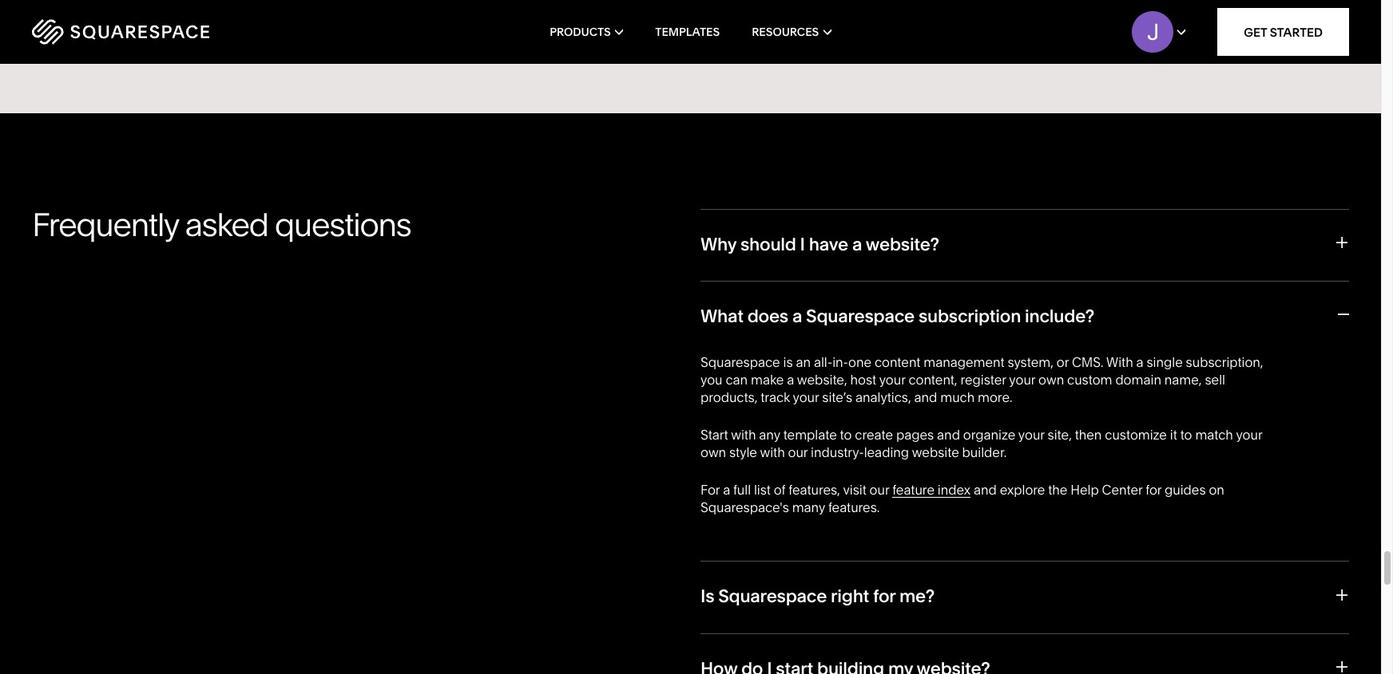 Task type: describe. For each thing, give the bounding box(es) containing it.
template
[[783, 427, 837, 443]]

start
[[701, 427, 728, 443]]

content
[[875, 354, 920, 370]]

what
[[701, 306, 743, 328]]

templates
[[655, 25, 720, 39]]

leading
[[864, 445, 909, 461]]

squarespace's
[[701, 500, 789, 516]]

is
[[701, 587, 714, 608]]

on
[[1209, 482, 1224, 498]]

pages
[[896, 427, 934, 443]]

style
[[729, 445, 757, 461]]

all-
[[814, 354, 832, 370]]

why
[[701, 234, 736, 255]]

any
[[759, 427, 780, 443]]

analytics,
[[855, 390, 911, 406]]

guides
[[1165, 482, 1206, 498]]

visit
[[843, 482, 866, 498]]

register
[[960, 372, 1006, 388]]

much
[[940, 390, 975, 406]]

a up domain
[[1136, 354, 1144, 370]]

own inside the squarespace is an all-in-one content management system, or cms. with a single subscription, you can make a website, host your content, register your own custom domain name, sell products, track your site's analytics, and much more.
[[1038, 372, 1064, 388]]

squarespace inside 'dropdown button'
[[718, 587, 827, 608]]

own inside start with any template to create pages and organize your site, then customize it to match your own style with our industry-leading website builder.
[[701, 445, 726, 461]]

create
[[855, 427, 893, 443]]

an
[[796, 354, 811, 370]]

website
[[912, 445, 959, 461]]

a left 'full'
[[723, 482, 730, 498]]

features,
[[789, 482, 840, 498]]

website?
[[866, 234, 939, 255]]

squarespace inside the squarespace is an all-in-one content management system, or cms. with a single subscription, you can make a website, host your content, register your own custom domain name, sell products, track your site's analytics, and much more.
[[701, 354, 780, 370]]

1 to from the left
[[840, 427, 852, 443]]

squarespace is an all-in-one content management system, or cms. with a single subscription, you can make a website, host your content, register your own custom domain name, sell products, track your site's analytics, and much more.
[[701, 354, 1263, 406]]

content,
[[909, 372, 957, 388]]

help
[[1071, 482, 1099, 498]]

get
[[1244, 24, 1267, 40]]

why should i have a website?
[[701, 234, 939, 255]]

the
[[1048, 482, 1067, 498]]

one
[[848, 354, 871, 370]]

is
[[783, 354, 793, 370]]

customize
[[1105, 427, 1167, 443]]

cms.
[[1072, 354, 1103, 370]]

your right match
[[1236, 427, 1262, 443]]

sell
[[1205, 372, 1225, 388]]

asked
[[185, 205, 268, 244]]

a down is
[[787, 372, 794, 388]]

and explore the help center for guides on squarespace's many features.
[[701, 482, 1224, 516]]

what does a squarespace subscription include?
[[701, 306, 1094, 328]]

more.
[[978, 390, 1012, 406]]

for a full list of features, visit our feature index
[[701, 482, 971, 498]]

1 horizontal spatial our
[[870, 482, 889, 498]]

site's
[[822, 390, 852, 406]]

of
[[774, 482, 785, 498]]

make
[[751, 372, 784, 388]]

a right does
[[792, 306, 802, 328]]

right
[[831, 587, 869, 608]]

products
[[550, 25, 611, 39]]

you
[[701, 372, 722, 388]]

squarespace logo image
[[32, 19, 209, 45]]

custom
[[1067, 372, 1112, 388]]

builder.
[[962, 445, 1007, 461]]

domain
[[1115, 372, 1161, 388]]

site,
[[1048, 427, 1072, 443]]

it
[[1170, 427, 1177, 443]]

subscription
[[919, 306, 1021, 328]]

does
[[747, 306, 788, 328]]

0 horizontal spatial with
[[731, 427, 756, 443]]

and inside start with any template to create pages and organize your site, then customize it to match your own style with our industry-leading website builder.
[[937, 427, 960, 443]]

features.
[[828, 500, 880, 516]]

can
[[726, 372, 748, 388]]

get started link
[[1217, 8, 1349, 56]]



Task type: vqa. For each thing, say whether or not it's contained in the screenshot.
Oranssi image
no



Task type: locate. For each thing, give the bounding box(es) containing it.
your down the website,
[[793, 390, 819, 406]]

full
[[733, 482, 751, 498]]

center
[[1102, 482, 1143, 498]]

our
[[788, 445, 808, 461], [870, 482, 889, 498]]

squarespace inside dropdown button
[[806, 306, 915, 328]]

1 horizontal spatial to
[[1180, 427, 1192, 443]]

is squarespace right for me? button
[[701, 562, 1349, 634]]

website,
[[797, 372, 847, 388]]

1 vertical spatial squarespace
[[701, 354, 780, 370]]

resources
[[752, 25, 819, 39]]

for
[[1146, 482, 1162, 498], [873, 587, 895, 608]]

for inside 'and explore the help center for guides on squarespace's many features.'
[[1146, 482, 1162, 498]]

own down or
[[1038, 372, 1064, 388]]

to right it
[[1180, 427, 1192, 443]]

our right the visit
[[870, 482, 889, 498]]

frequently
[[32, 205, 178, 244]]

1 horizontal spatial with
[[760, 445, 785, 461]]

0 vertical spatial our
[[788, 445, 808, 461]]

for inside 'dropdown button'
[[873, 587, 895, 608]]

and
[[914, 390, 937, 406], [937, 427, 960, 443], [974, 482, 997, 498]]

a right have
[[852, 234, 862, 255]]

with
[[1106, 354, 1133, 370]]

subscription,
[[1186, 354, 1263, 370]]

0 vertical spatial for
[[1146, 482, 1162, 498]]

or
[[1057, 354, 1069, 370]]

frequently asked questions
[[32, 205, 411, 244]]

1 vertical spatial for
[[873, 587, 895, 608]]

start with any template to create pages and organize your site, then customize it to match your own style with our industry-leading website builder.
[[701, 427, 1262, 461]]

with up style
[[731, 427, 756, 443]]

2 vertical spatial and
[[974, 482, 997, 498]]

squarespace
[[806, 306, 915, 328], [701, 354, 780, 370], [718, 587, 827, 608]]

your down content
[[879, 372, 905, 388]]

industry-
[[811, 445, 864, 461]]

0 vertical spatial and
[[914, 390, 937, 406]]

single
[[1147, 354, 1183, 370]]

1 vertical spatial our
[[870, 482, 889, 498]]

our down template
[[788, 445, 808, 461]]

is squarespace right for me?
[[701, 587, 935, 608]]

and up website
[[937, 427, 960, 443]]

me?
[[899, 587, 935, 608]]

for
[[701, 482, 720, 498]]

0 horizontal spatial to
[[840, 427, 852, 443]]

why should i have a website? button
[[701, 209, 1349, 281]]

0 horizontal spatial our
[[788, 445, 808, 461]]

i
[[800, 234, 805, 255]]

management
[[924, 354, 1004, 370]]

1 vertical spatial own
[[701, 445, 726, 461]]

questions
[[275, 205, 411, 244]]

started
[[1270, 24, 1323, 40]]

0 horizontal spatial own
[[701, 445, 726, 461]]

squarespace right is
[[718, 587, 827, 608]]

list
[[754, 482, 771, 498]]

and inside 'and explore the help center for guides on squarespace's many features.'
[[974, 482, 997, 498]]

many
[[792, 500, 825, 516]]

squarespace logo link
[[32, 19, 295, 45]]

and down the content,
[[914, 390, 937, 406]]

products,
[[701, 390, 758, 406]]

index
[[938, 482, 971, 498]]

for right the center
[[1146, 482, 1162, 498]]

own down start
[[701, 445, 726, 461]]

organize
[[963, 427, 1015, 443]]

templates link
[[655, 0, 720, 64]]

1 horizontal spatial own
[[1038, 372, 1064, 388]]

then
[[1075, 427, 1102, 443]]

feature
[[892, 482, 935, 498]]

with down any
[[760, 445, 785, 461]]

explore
[[1000, 482, 1045, 498]]

0 vertical spatial squarespace
[[806, 306, 915, 328]]

1 horizontal spatial for
[[1146, 482, 1162, 498]]

resources button
[[752, 0, 831, 64]]

feature index link
[[892, 482, 971, 498]]

your left site, on the bottom right of the page
[[1018, 427, 1045, 443]]

2 to from the left
[[1180, 427, 1192, 443]]

products button
[[550, 0, 623, 64]]

0 vertical spatial own
[[1038, 372, 1064, 388]]

to
[[840, 427, 852, 443], [1180, 427, 1192, 443]]

a
[[852, 234, 862, 255], [792, 306, 802, 328], [1136, 354, 1144, 370], [787, 372, 794, 388], [723, 482, 730, 498]]

have
[[809, 234, 848, 255]]

squarespace up can at right bottom
[[701, 354, 780, 370]]

0 horizontal spatial for
[[873, 587, 895, 608]]

include?
[[1025, 306, 1094, 328]]

our inside start with any template to create pages and organize your site, then customize it to match your own style with our industry-leading website builder.
[[788, 445, 808, 461]]

for left me?
[[873, 587, 895, 608]]

match
[[1195, 427, 1233, 443]]

what does a squarespace subscription include? button
[[701, 281, 1349, 354]]

to up industry-
[[840, 427, 852, 443]]

and inside the squarespace is an all-in-one content management system, or cms. with a single subscription, you can make a website, host your content, register your own custom domain name, sell products, track your site's analytics, and much more.
[[914, 390, 937, 406]]

squarespace up the one
[[806, 306, 915, 328]]

system,
[[1008, 354, 1053, 370]]

your
[[879, 372, 905, 388], [1009, 372, 1035, 388], [793, 390, 819, 406], [1018, 427, 1045, 443], [1236, 427, 1262, 443]]

own
[[1038, 372, 1064, 388], [701, 445, 726, 461]]

host
[[850, 372, 876, 388]]

0 vertical spatial with
[[731, 427, 756, 443]]

1 vertical spatial and
[[937, 427, 960, 443]]

should
[[740, 234, 796, 255]]

your down system, at right
[[1009, 372, 1035, 388]]

and right index
[[974, 482, 997, 498]]

get started
[[1244, 24, 1323, 40]]

1 vertical spatial with
[[760, 445, 785, 461]]

in-
[[832, 354, 848, 370]]

name,
[[1164, 372, 1202, 388]]

track
[[761, 390, 790, 406]]

2 vertical spatial squarespace
[[718, 587, 827, 608]]



